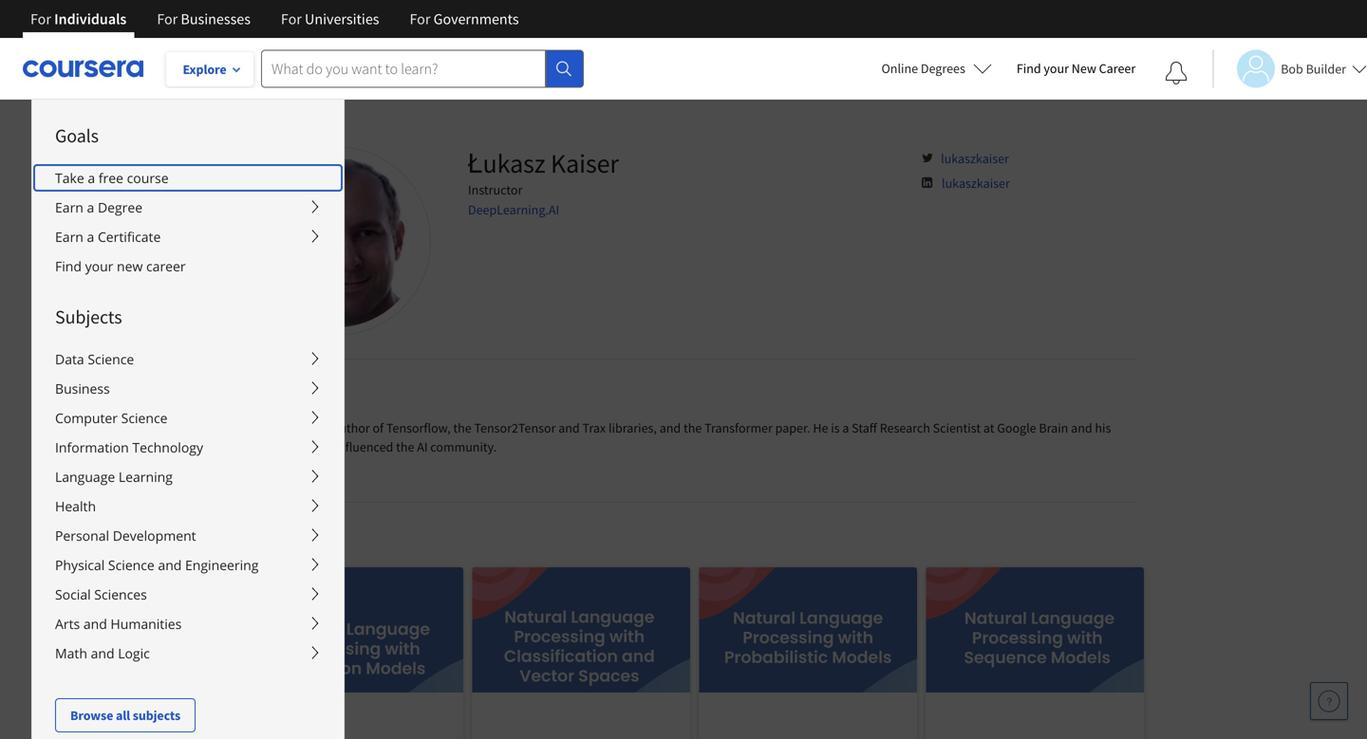 Task type: vqa. For each thing, say whether or not it's contained in the screenshot.
Salary and career outlook
no



Task type: describe. For each thing, give the bounding box(es) containing it.
science for computer
[[121, 409, 168, 427]]

for governments
[[410, 9, 519, 28]]

browse all subjects
[[70, 708, 181, 725]]

your for new
[[85, 257, 113, 275]]

find your new career link
[[32, 252, 344, 281]]

find your new career
[[1017, 60, 1136, 77]]

browse
[[70, 708, 113, 725]]

show notifications image
[[1166, 62, 1188, 85]]

arts and humanities button
[[32, 610, 344, 639]]

deeplearning.ai
[[468, 201, 560, 218]]

data science button
[[32, 345, 344, 374]]

physical
[[55, 557, 105, 575]]

and inside math and logic popup button
[[91, 645, 115, 663]]

influenced
[[335, 439, 394, 456]]

tensorflow,
[[387, 420, 451, 437]]

staff
[[852, 420, 878, 437]]

for for businesses
[[157, 9, 178, 28]]

personal development button
[[32, 521, 344, 551]]

humanities
[[111, 615, 182, 634]]

online degrees button
[[867, 47, 1008, 89]]

sciences
[[94, 586, 147, 604]]

all
[[116, 708, 130, 725]]

take a free course
[[55, 169, 169, 187]]

1 is from the left
[[283, 420, 292, 437]]

information
[[55, 439, 129, 457]]

explore menu element
[[32, 100, 344, 733]]

bob
[[1281, 60, 1304, 77]]

information technology button
[[32, 433, 344, 463]]

for businesses
[[157, 9, 251, 28]]

for for universities
[[281, 9, 302, 28]]

development
[[113, 527, 196, 545]]

math and logic
[[55, 645, 150, 663]]

take
[[55, 169, 84, 187]]

scientist
[[933, 420, 981, 437]]

for for governments
[[410, 9, 431, 28]]

career
[[1100, 60, 1136, 77]]

kaiser
[[551, 147, 619, 180]]

language learning button
[[32, 463, 344, 492]]

help center image
[[1318, 691, 1341, 713]]

the up community.
[[453, 420, 472, 437]]

a for free
[[88, 169, 95, 187]]

1 vertical spatial lukaszkaiser link
[[942, 175, 1010, 192]]

earn for earn a certificate
[[55, 228, 83, 246]]

and inside physical science and engineering dropdown button
[[158, 557, 182, 575]]

find for find your new career
[[55, 257, 82, 275]]

science for physical
[[108, 557, 155, 575]]

learning
[[119, 468, 173, 486]]

community.
[[431, 439, 497, 456]]

co-
[[315, 420, 333, 437]]

arts and humanities
[[55, 615, 182, 634]]

science for data
[[88, 350, 134, 369]]

łukasz for is
[[241, 420, 280, 437]]

personal
[[55, 527, 109, 545]]

goals
[[55, 124, 99, 148]]

his
[[1096, 420, 1112, 437]]

and right libraries,
[[660, 420, 681, 437]]

math and logic button
[[32, 639, 344, 669]]

physical science and engineering button
[[32, 551, 344, 580]]

business button
[[32, 374, 344, 404]]

engineering
[[185, 557, 259, 575]]

math
[[55, 645, 87, 663]]

ai
[[417, 439, 428, 456]]

businesses
[[181, 9, 251, 28]]

transformer
[[705, 420, 773, 437]]

data
[[55, 350, 84, 369]]

your for new
[[1044, 60, 1069, 77]]

online degrees
[[882, 60, 966, 77]]

social sciences button
[[32, 580, 344, 610]]

explore
[[183, 61, 227, 78]]

the left the co-
[[294, 420, 313, 437]]

physical science and engineering
[[55, 557, 259, 575]]

research
[[880, 420, 931, 437]]

take a free course link
[[32, 163, 344, 193]]

career
[[146, 257, 186, 275]]

google
[[998, 420, 1037, 437]]

paper.
[[776, 420, 811, 437]]

bob builder
[[1281, 60, 1347, 77]]

brain
[[1039, 420, 1069, 437]]

find for find your new career
[[1017, 60, 1042, 77]]

computer science button
[[32, 404, 344, 433]]

find your new career link
[[1008, 57, 1146, 81]]

computer science
[[55, 409, 168, 427]]

find your new career
[[55, 257, 186, 275]]

for universities
[[281, 9, 379, 28]]

1 vertical spatial lukaszkaiser
[[942, 175, 1010, 192]]



Task type: locate. For each thing, give the bounding box(es) containing it.
lukaszkaiser link
[[941, 150, 1010, 167], [942, 175, 1010, 192]]

new
[[117, 257, 143, 275]]

instructor
[[468, 181, 523, 199]]

2 for from the left
[[157, 9, 178, 28]]

0 horizontal spatial your
[[85, 257, 113, 275]]

earn down earn a degree
[[55, 228, 83, 246]]

and inside arts and humanities dropdown button
[[83, 615, 107, 634]]

social
[[55, 586, 91, 604]]

libraries,
[[609, 420, 657, 437]]

course
[[127, 169, 169, 187]]

author
[[333, 420, 370, 437]]

earn down take
[[55, 199, 83, 217]]

language learning
[[55, 468, 173, 486]]

builder
[[1307, 60, 1347, 77]]

free
[[99, 169, 123, 187]]

science inside dropdown button
[[108, 557, 155, 575]]

your
[[1044, 60, 1069, 77], [85, 257, 113, 275]]

your inside explore menu element
[[85, 257, 113, 275]]

the left transformer
[[684, 420, 702, 437]]

0 horizontal spatial is
[[283, 420, 292, 437]]

łukasz up work on the left bottom
[[241, 420, 280, 437]]

governments
[[434, 9, 519, 28]]

łukasz kaiser instructor deeplearning.ai
[[468, 147, 619, 218]]

and left the his
[[1072, 420, 1093, 437]]

1 horizontal spatial your
[[1044, 60, 1069, 77]]

earn a certificate button
[[32, 222, 344, 252]]

2 earn from the top
[[55, 228, 83, 246]]

2 is from the left
[[831, 420, 840, 437]]

a left degree on the left top of page
[[87, 199, 94, 217]]

personal development
[[55, 527, 196, 545]]

social sciences
[[55, 586, 147, 604]]

group
[[31, 99, 1236, 740]]

earn for earn a degree
[[55, 199, 83, 217]]

browse all subjects button
[[55, 699, 196, 733]]

for for individuals
[[30, 9, 51, 28]]

1 earn from the top
[[55, 199, 83, 217]]

None search field
[[261, 50, 584, 88]]

and left logic
[[91, 645, 115, 663]]

and right arts
[[83, 615, 107, 634]]

0 horizontal spatial find
[[55, 257, 82, 275]]

2 vertical spatial science
[[108, 557, 155, 575]]

find left new
[[1017, 60, 1042, 77]]

universities
[[305, 9, 379, 28]]

find inside explore menu element
[[55, 257, 82, 275]]

and
[[559, 420, 580, 437], [660, 420, 681, 437], [1072, 420, 1093, 437], [158, 557, 182, 575], [83, 615, 107, 634], [91, 645, 115, 663]]

a left 'staff'
[[843, 420, 849, 437]]

science down personal development
[[108, 557, 155, 575]]

science inside dropdown button
[[121, 409, 168, 427]]

a inside popup button
[[87, 199, 94, 217]]

logic
[[118, 645, 150, 663]]

science up 'business'
[[88, 350, 134, 369]]

a down earn a degree
[[87, 228, 94, 246]]

coursera image
[[23, 53, 143, 84]]

for up what do you want to learn? text box
[[410, 9, 431, 28]]

new
[[1072, 60, 1097, 77]]

information technology
[[55, 439, 203, 457]]

health
[[55, 498, 96, 516]]

group containing goals
[[31, 99, 1236, 740]]

1 horizontal spatial łukasz
[[468, 147, 546, 180]]

health button
[[32, 492, 344, 521]]

at
[[984, 420, 995, 437]]

1 vertical spatial science
[[121, 409, 168, 427]]

for left universities
[[281, 9, 302, 28]]

earn a certificate
[[55, 228, 161, 246]]

1 horizontal spatial find
[[1017, 60, 1042, 77]]

łukasz inside łukasz kaiser instructor deeplearning.ai
[[468, 147, 546, 180]]

science inside popup button
[[88, 350, 134, 369]]

earn
[[55, 199, 83, 217], [55, 228, 83, 246]]

and left trax
[[559, 420, 580, 437]]

greatly
[[294, 439, 332, 456]]

0 vertical spatial find
[[1017, 60, 1042, 77]]

the
[[294, 420, 313, 437], [453, 420, 472, 437], [684, 420, 702, 437], [396, 439, 415, 456]]

has
[[272, 439, 291, 456]]

a inside dropdown button
[[87, 228, 94, 246]]

łukasz inside "łukasz is the co-author of tensorflow, the tensor2tensor and trax libraries, and the transformer paper. he is a staff research scientist at google brain and his work has greatly influenced the ai community."
[[241, 420, 280, 437]]

explore button
[[166, 52, 254, 86]]

technology
[[132, 439, 203, 457]]

language
[[55, 468, 115, 486]]

for individuals
[[30, 9, 127, 28]]

business
[[55, 380, 110, 398]]

certificate
[[98, 228, 161, 246]]

the left ai
[[396, 439, 415, 456]]

data science
[[55, 350, 134, 369]]

find down earn a certificate
[[55, 257, 82, 275]]

łukasz up instructor on the top
[[468, 147, 546, 180]]

online
[[882, 60, 919, 77]]

0 vertical spatial your
[[1044, 60, 1069, 77]]

earn a degree button
[[32, 193, 344, 222]]

for left businesses in the top left of the page
[[157, 9, 178, 28]]

he
[[813, 420, 829, 437]]

a
[[88, 169, 95, 187], [87, 199, 94, 217], [87, 228, 94, 246], [843, 420, 849, 437]]

0 vertical spatial science
[[88, 350, 134, 369]]

0 vertical spatial łukasz
[[468, 147, 546, 180]]

banner navigation
[[15, 0, 534, 38]]

1 vertical spatial your
[[85, 257, 113, 275]]

computer
[[55, 409, 118, 427]]

and down development
[[158, 557, 182, 575]]

1 vertical spatial find
[[55, 257, 82, 275]]

tensor2tensor
[[474, 420, 556, 437]]

subjects
[[133, 708, 181, 725]]

1 for from the left
[[30, 9, 51, 28]]

of
[[373, 420, 384, 437]]

4 for from the left
[[410, 9, 431, 28]]

earn a degree
[[55, 199, 143, 217]]

for left individuals
[[30, 9, 51, 28]]

0 vertical spatial lukaszkaiser link
[[941, 150, 1010, 167]]

1 vertical spatial łukasz
[[241, 420, 280, 437]]

łukasz is the co-author of tensorflow, the tensor2tensor and trax libraries, and the transformer paper. he is a staff research scientist at google brain and his work has greatly influenced the ai community.
[[241, 420, 1112, 456]]

science up information technology
[[121, 409, 168, 427]]

0 vertical spatial earn
[[55, 199, 83, 217]]

is right he
[[831, 420, 840, 437]]

trax
[[583, 420, 606, 437]]

3 for from the left
[[281, 9, 302, 28]]

profile image
[[241, 146, 431, 336]]

degree
[[98, 199, 143, 217]]

a left free
[[88, 169, 95, 187]]

find
[[1017, 60, 1042, 77], [55, 257, 82, 275]]

łukasz
[[468, 147, 546, 180], [241, 420, 280, 437]]

0 vertical spatial lukaszkaiser
[[941, 150, 1010, 167]]

deeplearning.ai link
[[468, 201, 560, 218]]

a for certificate
[[87, 228, 94, 246]]

work
[[241, 439, 269, 456]]

is up has on the bottom of the page
[[283, 420, 292, 437]]

for
[[30, 9, 51, 28], [157, 9, 178, 28], [281, 9, 302, 28], [410, 9, 431, 28]]

0 horizontal spatial łukasz
[[241, 420, 280, 437]]

arts
[[55, 615, 80, 634]]

a inside "łukasz is the co-author of tensorflow, the tensor2tensor and trax libraries, and the transformer paper. he is a staff research scientist at google brain and his work has greatly influenced the ai community."
[[843, 420, 849, 437]]

1 vertical spatial earn
[[55, 228, 83, 246]]

1 horizontal spatial is
[[831, 420, 840, 437]]

subjects
[[55, 305, 122, 329]]

łukasz for kaiser
[[468, 147, 546, 180]]

a for degree
[[87, 199, 94, 217]]

degrees
[[921, 60, 966, 77]]

What do you want to learn? text field
[[261, 50, 546, 88]]

individuals
[[54, 9, 127, 28]]

earn inside popup button
[[55, 199, 83, 217]]

menu item
[[343, 99, 1236, 740]]

earn inside dropdown button
[[55, 228, 83, 246]]



